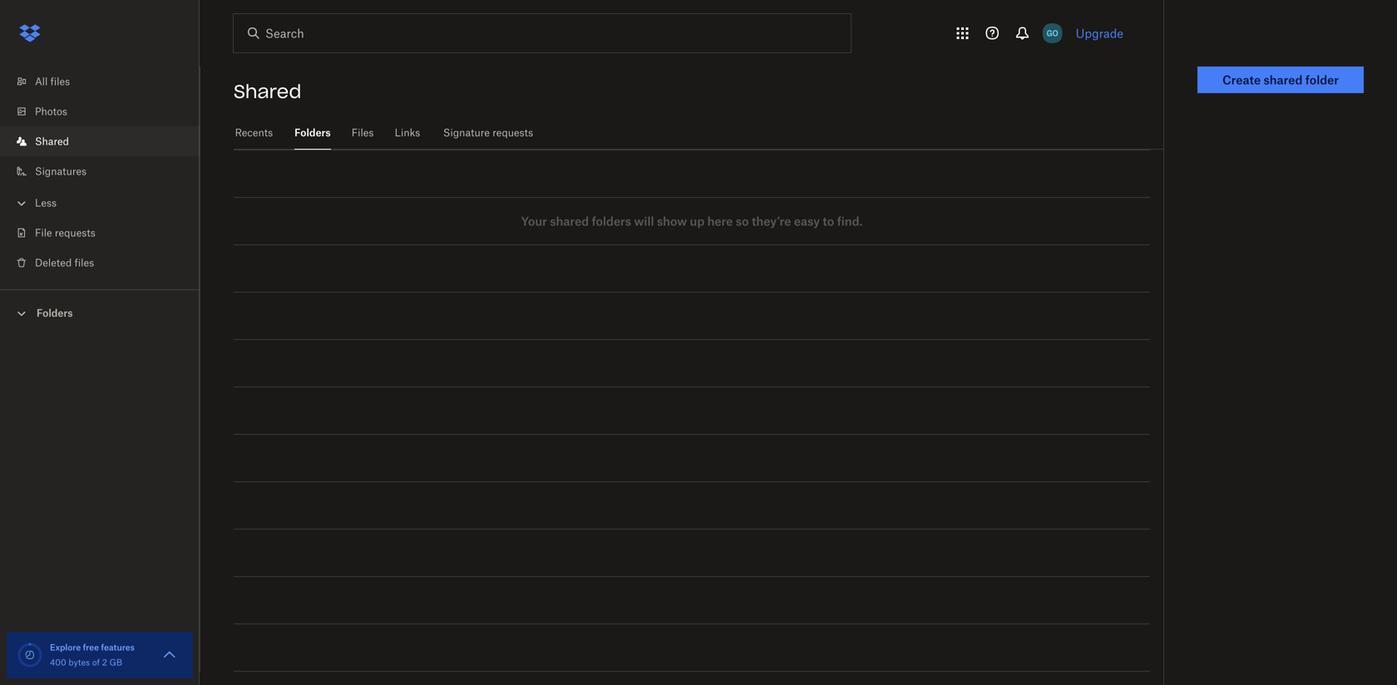 Task type: describe. For each thing, give the bounding box(es) containing it.
to
[[823, 214, 835, 228]]

2
[[102, 658, 107, 668]]

easy
[[794, 214, 820, 228]]

400
[[50, 658, 66, 668]]

all
[[35, 75, 48, 88]]

of
[[92, 658, 100, 668]]

gb
[[110, 658, 122, 668]]

Search in folder "Dropbox" text field
[[265, 24, 817, 42]]

files
[[352, 126, 374, 139]]

files for deleted files
[[75, 257, 94, 269]]

shared link
[[13, 126, 200, 156]]

list containing all files
[[0, 57, 200, 290]]

create
[[1223, 73, 1261, 87]]

file
[[35, 227, 52, 239]]

your shared folders will show up here so they're easy to find.
[[521, 214, 863, 228]]

create shared folder button
[[1198, 67, 1365, 93]]

signature requests link
[[441, 116, 536, 147]]

folder
[[1306, 73, 1340, 87]]

shared for create
[[1264, 73, 1303, 87]]

bytes
[[69, 658, 90, 668]]

so
[[736, 214, 749, 228]]

file requests link
[[13, 218, 200, 248]]

deleted files
[[35, 257, 94, 269]]

go
[[1047, 28, 1059, 38]]

go button
[[1040, 20, 1066, 47]]

folders inside "link"
[[295, 126, 331, 139]]

less image
[[13, 195, 30, 212]]

will
[[634, 214, 654, 228]]

create shared folder
[[1223, 73, 1340, 87]]

your
[[521, 214, 547, 228]]

show
[[657, 214, 687, 228]]

files link
[[351, 116, 374, 147]]

they're
[[752, 214, 792, 228]]

folders link
[[294, 116, 331, 147]]

signatures link
[[13, 156, 200, 186]]

file requests
[[35, 227, 96, 239]]

deleted files link
[[13, 248, 200, 278]]

shared for your
[[550, 214, 589, 228]]

all files
[[35, 75, 70, 88]]

requests for signature requests
[[493, 126, 533, 139]]

1 horizontal spatial shared
[[234, 80, 302, 103]]



Task type: vqa. For each thing, say whether or not it's contained in the screenshot.
the bottommost Share
no



Task type: locate. For each thing, give the bounding box(es) containing it.
tab list
[[234, 116, 1164, 150]]

0 vertical spatial shared
[[234, 80, 302, 103]]

requests right file
[[55, 227, 96, 239]]

folders left files
[[295, 126, 331, 139]]

quota usage element
[[17, 642, 43, 669]]

0 vertical spatial files
[[50, 75, 70, 88]]

here
[[708, 214, 733, 228]]

recents
[[235, 126, 273, 139]]

1 vertical spatial requests
[[55, 227, 96, 239]]

1 horizontal spatial files
[[75, 257, 94, 269]]

less
[[35, 197, 57, 209]]

explore
[[50, 643, 81, 653]]

0 horizontal spatial shared
[[550, 214, 589, 228]]

list
[[0, 57, 200, 290]]

requests for file requests
[[55, 227, 96, 239]]

explore free features 400 bytes of 2 gb
[[50, 643, 135, 668]]

shared inside list item
[[35, 135, 69, 148]]

folders
[[295, 126, 331, 139], [37, 307, 73, 320]]

links link
[[394, 116, 421, 147]]

0 horizontal spatial requests
[[55, 227, 96, 239]]

1 vertical spatial shared
[[35, 135, 69, 148]]

1 horizontal spatial shared
[[1264, 73, 1303, 87]]

shared inside create shared folder button
[[1264, 73, 1303, 87]]

tab list containing recents
[[234, 116, 1164, 150]]

0 vertical spatial shared
[[1264, 73, 1303, 87]]

files right deleted
[[75, 257, 94, 269]]

shared down photos
[[35, 135, 69, 148]]

find.
[[838, 214, 863, 228]]

folders down deleted
[[37, 307, 73, 320]]

0 horizontal spatial shared
[[35, 135, 69, 148]]

folders button
[[0, 300, 200, 325]]

1 vertical spatial folders
[[37, 307, 73, 320]]

1 horizontal spatial folders
[[295, 126, 331, 139]]

photos link
[[13, 97, 200, 126]]

files for all files
[[50, 75, 70, 88]]

requests inside file requests link
[[55, 227, 96, 239]]

features
[[101, 643, 135, 653]]

0 vertical spatial folders
[[295, 126, 331, 139]]

files
[[50, 75, 70, 88], [75, 257, 94, 269]]

dropbox image
[[13, 17, 47, 50]]

signatures
[[35, 165, 87, 178]]

1 horizontal spatial requests
[[493, 126, 533, 139]]

requests
[[493, 126, 533, 139], [55, 227, 96, 239]]

requests inside signature requests 'link'
[[493, 126, 533, 139]]

shared
[[1264, 73, 1303, 87], [550, 214, 589, 228]]

files right the all
[[50, 75, 70, 88]]

folders inside button
[[37, 307, 73, 320]]

shared up recents "link"
[[234, 80, 302, 103]]

1 vertical spatial shared
[[550, 214, 589, 228]]

recents link
[[234, 116, 274, 147]]

0 vertical spatial requests
[[493, 126, 533, 139]]

up
[[690, 214, 705, 228]]

photos
[[35, 105, 67, 118]]

upgrade
[[1076, 26, 1124, 40]]

upgrade link
[[1076, 26, 1124, 40]]

free
[[83, 643, 99, 653]]

requests right signature
[[493, 126, 533, 139]]

deleted
[[35, 257, 72, 269]]

shared
[[234, 80, 302, 103], [35, 135, 69, 148]]

shared right your
[[550, 214, 589, 228]]

all files link
[[13, 67, 200, 97]]

signature requests
[[443, 126, 533, 139]]

shared left folder
[[1264, 73, 1303, 87]]

signature
[[443, 126, 490, 139]]

0 horizontal spatial files
[[50, 75, 70, 88]]

0 horizontal spatial folders
[[37, 307, 73, 320]]

shared list item
[[0, 126, 200, 156]]

1 vertical spatial files
[[75, 257, 94, 269]]

folders
[[592, 214, 632, 228]]

links
[[395, 126, 420, 139]]



